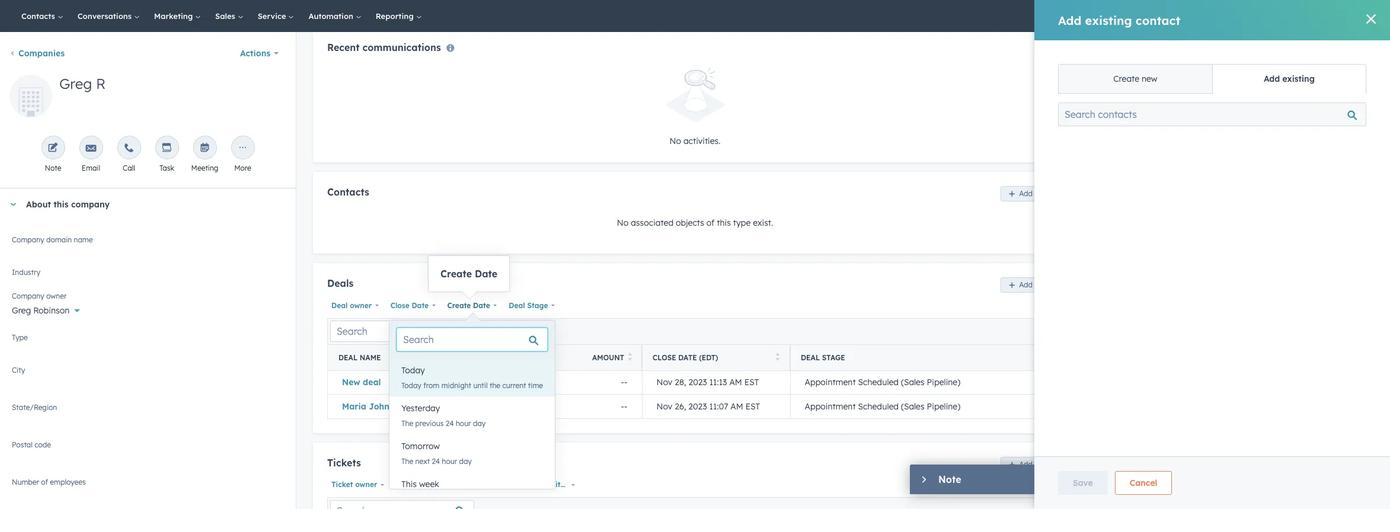 Task type: describe. For each thing, give the bounding box(es) containing it.
name
[[360, 354, 381, 362]]

24 for yesterday
[[446, 419, 454, 428]]

email
[[82, 164, 100, 173]]

objects
[[676, 218, 705, 228]]

attached
[[1156, 483, 1192, 494]]

attachments button
[[1095, 447, 1342, 479]]

minimize dialog image
[[920, 476, 929, 485]]

greg robinson
[[12, 305, 70, 316]]

0 horizontal spatial associated
[[631, 218, 674, 228]]

next
[[416, 457, 430, 466]]

search search field down close date
[[330, 321, 475, 342]]

search button
[[1360, 6, 1380, 26]]

1 horizontal spatial stage
[[823, 354, 846, 362]]

contacts for contacts (0)
[[1121, 43, 1158, 53]]

files
[[1138, 483, 1154, 494]]

new deal
[[342, 377, 381, 388]]

code
[[35, 441, 51, 450]]

add button for tickets
[[1001, 457, 1041, 473]]

create date button
[[392, 478, 448, 493]]

(sales for nov 26, 2023 11:07 am est
[[902, 401, 925, 412]]

0 horizontal spatial of
[[41, 478, 48, 487]]

appointment scheduled (sales pipeline) for nov 26, 2023 11:07 am est
[[805, 401, 961, 412]]

people
[[1138, 68, 1165, 79]]

attachments
[[1121, 458, 1174, 469]]

ticket owner button
[[327, 478, 387, 493]]

search search field up today button
[[397, 328, 548, 352]]

deal left 'name'
[[339, 354, 358, 362]]

midnight
[[442, 381, 472, 390]]

johnson
[[369, 401, 404, 412]]

deals (2)
[[1121, 106, 1158, 117]]

(sample
[[407, 401, 441, 412]]

ticket status button
[[453, 478, 512, 493]]

see the people associated with this record.
[[1107, 68, 1274, 79]]

owner for deals
[[350, 301, 372, 310]]

about
[[26, 199, 51, 210]]

r
[[96, 75, 105, 93]]

last
[[521, 481, 536, 489]]

0 horizontal spatial record.
[[1247, 68, 1274, 79]]

pipeline) for nov 28, 2023 11:13 am est
[[927, 377, 961, 388]]

sales
[[215, 11, 238, 21]]

ticket status
[[457, 481, 502, 489]]

close date
[[391, 301, 429, 310]]

amount
[[593, 354, 625, 362]]

11:07
[[710, 401, 729, 412]]

+ for contacts (0) dropdown button
[[1355, 43, 1360, 53]]

1 vertical spatial deal stage
[[801, 354, 846, 362]]

contacts for "contacts" link
[[21, 11, 57, 21]]

no activities.
[[670, 136, 721, 146]]

company for company owner
[[12, 292, 44, 301]]

conversations link
[[70, 0, 147, 32]]

type
[[12, 333, 28, 342]]

stage inside popup button
[[528, 301, 548, 310]]

create date button
[[443, 298, 500, 314]]

time
[[528, 381, 543, 390]]

contacts (0) button
[[1095, 32, 1350, 64]]

nov for nov 28, 2023 11:13 am est
[[657, 377, 673, 388]]

the for see the files attached to your activities or uploaded to this record.
[[1124, 483, 1136, 494]]

appointment for nov 26, 2023 11:07 am est
[[805, 401, 856, 412]]

ticket owner
[[332, 481, 377, 489]]

2023 for 11:07
[[689, 401, 707, 412]]

date inside popup button
[[412, 301, 429, 310]]

1 vertical spatial new
[[488, 401, 506, 412]]

companies link
[[9, 48, 65, 59]]

(2)
[[1147, 106, 1158, 117]]

name
[[74, 235, 93, 244]]

domain
[[46, 235, 72, 244]]

with
[[1212, 68, 1229, 79]]

call
[[123, 164, 135, 173]]

date inside last activity date popup button
[[567, 481, 584, 489]]

company for company domain name
[[12, 235, 44, 244]]

yesterday
[[402, 403, 440, 414]]

Search HubSpot search field
[[1224, 6, 1370, 26]]

deal stage inside popup button
[[509, 301, 548, 310]]

company
[[71, 199, 110, 210]]

list box containing today
[[390, 359, 555, 510]]

1 to from the left
[[1194, 483, 1202, 494]]

close for close date (edt)
[[653, 354, 677, 362]]

nov 26, 2023 11:07 am est
[[657, 401, 761, 412]]

0 horizontal spatial new
[[342, 377, 361, 388]]

deals for deals (2)
[[1121, 106, 1144, 117]]

press to sort. image for deal name
[[479, 353, 483, 361]]

press to sort. image
[[776, 353, 780, 361]]

2 to from the left
[[1312, 483, 1320, 494]]

yesterday the previous 24 hour day
[[402, 403, 486, 428]]

maria
[[342, 401, 367, 412]]

robinson
[[33, 305, 70, 316]]

email image
[[86, 143, 96, 154]]

1 horizontal spatial of
[[707, 218, 715, 228]]

City text field
[[12, 364, 284, 388]]

deal right press to sort. icon
[[801, 354, 820, 362]]

number
[[12, 478, 39, 487]]

tickets
[[327, 457, 361, 469]]

am for 11:07
[[731, 401, 744, 412]]

+ add for + add button for contacts (0) dropdown button
[[1355, 43, 1379, 53]]

greg r
[[59, 75, 105, 93]]

uploaded
[[1272, 483, 1309, 494]]

meeting
[[191, 164, 219, 173]]

contact)
[[444, 401, 479, 412]]

service link
[[251, 0, 302, 32]]

marketing
[[154, 11, 195, 21]]

this
[[402, 479, 417, 490]]

est for nov 28, 2023 11:13 am est
[[745, 377, 759, 388]]

deals (2) button
[[1095, 95, 1350, 128]]

day for yesterday
[[473, 419, 486, 428]]

1 horizontal spatial note
[[939, 474, 962, 486]]

est for nov 26, 2023 11:07 am est
[[746, 401, 761, 412]]

yesterday button
[[390, 397, 555, 421]]

2 today from the top
[[402, 381, 422, 390]]

-- for nov 28, 2023 11:13 am est
[[621, 377, 628, 388]]

number of employees
[[12, 478, 86, 487]]

automation
[[309, 11, 356, 21]]

deal down current
[[509, 401, 528, 412]]

this right "with"
[[1231, 68, 1245, 79]]

search image
[[1366, 12, 1374, 20]]

tomorrow
[[402, 441, 440, 452]]

this right uploaded at bottom
[[1322, 483, 1336, 494]]

no for no activities.
[[670, 136, 682, 146]]

company domain name
[[12, 235, 93, 244]]

scheduled for nov 26, 2023 11:07 am est
[[859, 401, 899, 412]]

close for close date
[[391, 301, 410, 310]]

your
[[1205, 483, 1222, 494]]

industry
[[12, 268, 40, 277]]

owner for tickets
[[355, 481, 377, 489]]

tomorrow button
[[390, 435, 555, 459]]

conversations
[[78, 11, 134, 21]]

activities.
[[684, 136, 721, 146]]

add button for contacts
[[1001, 186, 1041, 202]]

deals for deals
[[327, 278, 354, 289]]

until
[[474, 381, 488, 390]]

press to sort. image for amount
[[628, 353, 633, 361]]

see the files attached to your activities or uploaded to this record.
[[1107, 483, 1365, 494]]

more image
[[238, 143, 248, 154]]

close date (edt)
[[653, 354, 719, 362]]

type
[[734, 218, 751, 228]]

meeting image
[[200, 143, 210, 154]]



Task type: vqa. For each thing, say whether or not it's contained in the screenshot.
NO in the alert
yes



Task type: locate. For each thing, give the bounding box(es) containing it.
appointment
[[805, 377, 856, 388], [805, 401, 856, 412]]

greg robinson button
[[12, 299, 284, 319]]

24 inside tomorrow the next 24 hour day
[[432, 457, 440, 466]]

create inside popup button
[[396, 481, 420, 489]]

2 + add button from the top
[[1355, 104, 1379, 119]]

date right this
[[422, 481, 438, 489]]

task image
[[162, 143, 172, 154]]

2023 right 26,
[[689, 401, 707, 412]]

1 horizontal spatial press to sort. image
[[628, 353, 633, 361]]

1 vertical spatial note
[[939, 474, 962, 486]]

no
[[670, 136, 682, 146], [617, 218, 629, 228]]

nov 28, 2023 11:13 am est
[[657, 377, 759, 388]]

1 vertical spatial 24
[[432, 457, 440, 466]]

1 horizontal spatial ticket
[[457, 481, 478, 489]]

create date right close date popup button
[[448, 301, 490, 310]]

0 horizontal spatial deal stage
[[509, 301, 548, 310]]

see for see the people associated with this record.
[[1107, 68, 1121, 79]]

0 horizontal spatial day
[[459, 457, 472, 466]]

date
[[475, 268, 498, 280], [412, 301, 429, 310], [473, 301, 490, 310], [679, 354, 697, 362]]

1 horizontal spatial deal stage
[[801, 354, 846, 362]]

create date
[[396, 481, 438, 489]]

24 right previous
[[446, 419, 454, 428]]

reporting link
[[369, 0, 429, 32]]

0 vertical spatial the
[[1124, 68, 1136, 79]]

close date button
[[387, 298, 439, 314]]

28,
[[675, 377, 687, 388]]

+ add button for contacts (0) dropdown button
[[1355, 41, 1379, 55]]

2 date from the left
[[567, 481, 584, 489]]

2 + add from the top
[[1355, 106, 1379, 117]]

contacts link
[[14, 0, 70, 32]]

deal name
[[339, 354, 381, 362]]

1 (sales from the top
[[902, 377, 925, 388]]

pipeline) for nov 26, 2023 11:07 am est
[[927, 401, 961, 412]]

1 + add button from the top
[[1355, 41, 1379, 55]]

0 vertical spatial hour
[[456, 419, 471, 428]]

new left deal
[[342, 377, 361, 388]]

close inside popup button
[[391, 301, 410, 310]]

1 vertical spatial day
[[459, 457, 472, 466]]

2 horizontal spatial press to sort. element
[[776, 353, 780, 363]]

greg left r
[[59, 75, 92, 93]]

record.
[[1247, 68, 1274, 79], [1338, 483, 1365, 494]]

0 horizontal spatial caret image
[[9, 203, 17, 206]]

date
[[422, 481, 438, 489], [567, 481, 584, 489]]

1 company from the top
[[12, 235, 44, 244]]

(0)
[[1160, 43, 1172, 53]]

ticket inside popup button
[[457, 481, 478, 489]]

0 vertical spatial close
[[391, 301, 410, 310]]

see left "files"
[[1107, 483, 1121, 494]]

2023
[[689, 377, 708, 388], [689, 401, 707, 412]]

1 vertical spatial nov
[[657, 401, 673, 412]]

1 vertical spatial close
[[653, 354, 677, 362]]

1 vertical spatial am
[[731, 401, 744, 412]]

0 vertical spatial associated
[[1167, 68, 1210, 79]]

greg for greg robinson
[[12, 305, 31, 316]]

am right 11:07 in the right bottom of the page
[[731, 401, 744, 412]]

deals inside dropdown button
[[1121, 106, 1144, 117]]

deals up deal owner
[[327, 278, 354, 289]]

hour for yesterday
[[456, 419, 471, 428]]

1 horizontal spatial new
[[488, 401, 506, 412]]

1 vertical spatial scheduled
[[859, 401, 899, 412]]

automation link
[[302, 0, 369, 32]]

deal stage right create date dropdown button
[[509, 301, 548, 310]]

ticket for ticket status
[[457, 481, 478, 489]]

press to sort. element
[[479, 353, 483, 363], [628, 353, 633, 363], [776, 353, 780, 363]]

1 appointment from the top
[[805, 377, 856, 388]]

day up this week button
[[459, 457, 472, 466]]

caret image for deals (2)
[[1104, 110, 1112, 113]]

create date up create date dropdown button
[[441, 268, 498, 280]]

the left "files"
[[1124, 483, 1136, 494]]

24 for tomorrow
[[432, 457, 440, 466]]

2 vertical spatial contacts
[[327, 186, 369, 198]]

1 horizontal spatial contacts
[[327, 186, 369, 198]]

0 vertical spatial (sales
[[902, 377, 925, 388]]

the inside today today from midnight until the current time
[[490, 381, 501, 390]]

day for tomorrow
[[459, 457, 472, 466]]

day inside yesterday the previous 24 hour day
[[473, 419, 486, 428]]

0 vertical spatial create
[[441, 268, 472, 280]]

0 horizontal spatial press to sort. element
[[479, 353, 483, 363]]

24 right next
[[432, 457, 440, 466]]

0 horizontal spatial to
[[1194, 483, 1202, 494]]

owner left close date
[[350, 301, 372, 310]]

1 vertical spatial caret image
[[9, 203, 17, 206]]

this week button
[[390, 473, 555, 496]]

0 vertical spatial create date
[[441, 268, 498, 280]]

press to sort. image
[[479, 353, 483, 361], [628, 353, 633, 361]]

1 add button from the top
[[1001, 186, 1041, 202]]

3 press to sort. element from the left
[[776, 353, 780, 363]]

0 vertical spatial appointment scheduled (sales pipeline)
[[805, 377, 961, 388]]

2 + from the top
[[1355, 106, 1360, 117]]

the for tomorrow
[[402, 457, 414, 466]]

recent communications
[[327, 42, 441, 54]]

0 vertical spatial company
[[12, 235, 44, 244]]

create date inside dropdown button
[[448, 301, 490, 310]]

associated left "with"
[[1167, 68, 1210, 79]]

-- for nov 26, 2023 11:07 am est
[[621, 401, 628, 412]]

1 vertical spatial today
[[402, 381, 422, 390]]

of right number
[[41, 478, 48, 487]]

0 vertical spatial note
[[45, 164, 61, 173]]

date inside dropdown button
[[473, 301, 490, 310]]

date left deal stage popup button
[[473, 301, 490, 310]]

0 vertical spatial contacts
[[21, 11, 57, 21]]

to left your
[[1194, 483, 1202, 494]]

24 inside yesterday the previous 24 hour day
[[446, 419, 454, 428]]

sales link
[[208, 0, 251, 32]]

1 vertical spatial company
[[12, 292, 44, 301]]

1 vertical spatial no
[[617, 218, 629, 228]]

add button for deals
[[1001, 278, 1041, 293]]

1 vertical spatial associated
[[631, 218, 674, 228]]

last activity date
[[521, 481, 584, 489]]

caret image left the deals (2)
[[1104, 110, 1112, 113]]

2 see from the top
[[1107, 483, 1121, 494]]

marketing link
[[147, 0, 208, 32]]

caret image inside deals (2) dropdown button
[[1104, 110, 1112, 113]]

0 vertical spatial nov
[[657, 377, 673, 388]]

no activities. alert
[[327, 68, 1064, 148]]

today today from midnight until the current time
[[402, 365, 543, 390]]

date up create date dropdown button
[[475, 268, 498, 280]]

recent
[[327, 42, 360, 54]]

1 vertical spatial the
[[402, 457, 414, 466]]

2 nov from the top
[[657, 401, 673, 412]]

0 vertical spatial greg
[[59, 75, 92, 93]]

(sales for nov 28, 2023 11:13 am est
[[902, 377, 925, 388]]

0 vertical spatial add button
[[1001, 186, 1041, 202]]

1 vertical spatial the
[[490, 381, 501, 390]]

1 vertical spatial hour
[[442, 457, 457, 466]]

0 vertical spatial 24
[[446, 419, 454, 428]]

0 horizontal spatial stage
[[528, 301, 548, 310]]

am
[[730, 377, 743, 388], [731, 401, 744, 412]]

Number of employees text field
[[12, 476, 284, 495]]

1 vertical spatial + add
[[1355, 106, 1379, 117]]

0 horizontal spatial press to sort. image
[[479, 353, 483, 361]]

1 + add from the top
[[1355, 43, 1379, 53]]

2 vertical spatial create
[[396, 481, 420, 489]]

1 horizontal spatial no
[[670, 136, 682, 146]]

1 horizontal spatial associated
[[1167, 68, 1210, 79]]

maria johnson (sample contact) - new deal link
[[342, 401, 528, 412]]

am right 11:13 at right
[[730, 377, 743, 388]]

the down the yesterday
[[402, 419, 414, 428]]

0 vertical spatial appointment
[[805, 377, 856, 388]]

from
[[424, 381, 440, 390]]

the left next
[[402, 457, 414, 466]]

contacts inside dropdown button
[[1121, 43, 1158, 53]]

0 horizontal spatial ticket
[[332, 481, 353, 489]]

contacts (0)
[[1121, 43, 1172, 53]]

close right 'deal owner' popup button at the bottom
[[391, 301, 410, 310]]

2 press to sort. element from the left
[[628, 353, 633, 363]]

company up the 'greg robinson'
[[12, 292, 44, 301]]

the inside tomorrow the next 24 hour day
[[402, 457, 414, 466]]

2 company from the top
[[12, 292, 44, 301]]

greg for greg r
[[59, 75, 92, 93]]

today up new deal link
[[402, 365, 425, 376]]

this
[[1231, 68, 1245, 79], [54, 199, 69, 210], [717, 218, 731, 228], [1322, 483, 1336, 494]]

2 -- from the top
[[621, 401, 628, 412]]

deal inside popup button
[[332, 301, 348, 310]]

2 ticket from the left
[[457, 481, 478, 489]]

contacts
[[21, 11, 57, 21], [1121, 43, 1158, 53], [327, 186, 369, 198]]

maria johnson (sample contact) - new deal
[[342, 401, 528, 412]]

task
[[160, 164, 174, 173]]

appointment for nov 28, 2023 11:13 am est
[[805, 377, 856, 388]]

create for create date popup button
[[396, 481, 420, 489]]

1 vertical spatial stage
[[823, 354, 846, 362]]

0 horizontal spatial no
[[617, 218, 629, 228]]

day up tomorrow button
[[473, 419, 486, 428]]

appointment scheduled (sales pipeline) for nov 28, 2023 11:13 am est
[[805, 377, 961, 388]]

0 vertical spatial caret image
[[1104, 110, 1112, 113]]

hour down contact)
[[456, 419, 471, 428]]

press to sort. element for date
[[776, 353, 780, 363]]

1 vertical spatial (sales
[[902, 401, 925, 412]]

1 horizontal spatial caret image
[[1104, 110, 1112, 113]]

0 vertical spatial am
[[730, 377, 743, 388]]

est
[[745, 377, 759, 388], [746, 401, 761, 412]]

greg down company owner
[[12, 305, 31, 316]]

postal code
[[12, 441, 51, 450]]

day inside tomorrow the next 24 hour day
[[459, 457, 472, 466]]

city
[[12, 366, 25, 375]]

of right objects
[[707, 218, 715, 228]]

close up 28, on the left bottom of the page
[[653, 354, 677, 362]]

reporting
[[376, 11, 416, 21]]

create inside dropdown button
[[448, 301, 471, 310]]

nov left 28, on the left bottom of the page
[[657, 377, 673, 388]]

1 -- from the top
[[621, 377, 628, 388]]

1 horizontal spatial record.
[[1338, 483, 1365, 494]]

date right the activity
[[567, 481, 584, 489]]

date left create date dropdown button
[[412, 301, 429, 310]]

previous
[[416, 419, 444, 428]]

1 press to sort. element from the left
[[479, 353, 483, 363]]

2 (sales from the top
[[902, 401, 925, 412]]

0 vertical spatial record.
[[1247, 68, 1274, 79]]

est right 11:07 in the right bottom of the page
[[746, 401, 761, 412]]

add for tickets
[[1020, 460, 1033, 469]]

the for see the people associated with this record.
[[1124, 68, 1136, 79]]

deal right create date dropdown button
[[509, 301, 525, 310]]

activity
[[538, 481, 565, 489]]

the right until
[[490, 381, 501, 390]]

1 horizontal spatial to
[[1312, 483, 1320, 494]]

add for deals
[[1020, 281, 1033, 290]]

no for no associated objects of this type exist.
[[617, 218, 629, 228]]

2 press to sort. image from the left
[[628, 353, 633, 361]]

to
[[1194, 483, 1202, 494], [1312, 483, 1320, 494]]

hour for tomorrow
[[442, 457, 457, 466]]

note right minimize dialog image
[[939, 474, 962, 486]]

2023 for 11:13
[[689, 377, 708, 388]]

0 horizontal spatial greg
[[12, 305, 31, 316]]

1 today from the top
[[402, 365, 425, 376]]

last activity date button
[[517, 478, 584, 493]]

3 add button from the top
[[1001, 457, 1041, 473]]

see for see the files attached to your activities or uploaded to this record.
[[1107, 483, 1121, 494]]

the inside yesterday the previous 24 hour day
[[402, 419, 414, 428]]

1 horizontal spatial deals
[[1121, 106, 1144, 117]]

(edt)
[[699, 354, 719, 362]]

press to sort. image right the amount
[[628, 353, 633, 361]]

date inside create date popup button
[[422, 481, 438, 489]]

employees
[[50, 478, 86, 487]]

communications
[[363, 42, 441, 54]]

11:13
[[710, 377, 728, 388]]

1 vertical spatial create date
[[448, 301, 490, 310]]

+ for deals (2) dropdown button
[[1355, 106, 1360, 117]]

0 vertical spatial new
[[342, 377, 361, 388]]

this inside dropdown button
[[54, 199, 69, 210]]

deal stage right press to sort. icon
[[801, 354, 846, 362]]

1 see from the top
[[1107, 68, 1121, 79]]

0 horizontal spatial note
[[45, 164, 61, 173]]

deal stage
[[509, 301, 548, 310], [801, 354, 846, 362]]

service
[[258, 11, 289, 21]]

1 vertical spatial greg
[[12, 305, 31, 316]]

2 appointment scheduled (sales pipeline) from the top
[[805, 401, 961, 412]]

press to sort. element for name
[[479, 353, 483, 363]]

am for 11:13
[[730, 377, 743, 388]]

0 vertical spatial deal stage
[[509, 301, 548, 310]]

deals
[[1121, 106, 1144, 117], [327, 278, 354, 289]]

1 press to sort. image from the left
[[479, 353, 483, 361]]

company left domain
[[12, 235, 44, 244]]

postal
[[12, 441, 33, 450]]

1 vertical spatial pipeline)
[[927, 401, 961, 412]]

0 vertical spatial no
[[670, 136, 682, 146]]

1 vertical spatial of
[[41, 478, 48, 487]]

2023 right 28, on the left bottom of the page
[[689, 377, 708, 388]]

0 vertical spatial 2023
[[689, 377, 708, 388]]

the left the people
[[1124, 68, 1136, 79]]

caret image inside "about this company" dropdown button
[[9, 203, 17, 206]]

+ add for deals (2) dropdown button + add button
[[1355, 106, 1379, 117]]

today left from
[[402, 381, 422, 390]]

2 vertical spatial add button
[[1001, 457, 1041, 473]]

deals left (2)
[[1121, 106, 1144, 117]]

2 scheduled from the top
[[859, 401, 899, 412]]

0 vertical spatial of
[[707, 218, 715, 228]]

caret image for about this company
[[9, 203, 17, 206]]

list box
[[390, 359, 555, 510]]

1 + from the top
[[1355, 43, 1360, 53]]

nov left 26,
[[657, 401, 673, 412]]

the
[[1124, 68, 1136, 79], [490, 381, 501, 390], [1124, 483, 1136, 494]]

ticket left status
[[457, 481, 478, 489]]

0 horizontal spatial contacts
[[21, 11, 57, 21]]

note down note image
[[45, 164, 61, 173]]

0 vertical spatial see
[[1107, 68, 1121, 79]]

2 pipeline) from the top
[[927, 401, 961, 412]]

0 vertical spatial +
[[1355, 43, 1360, 53]]

to right uploaded at bottom
[[1312, 483, 1320, 494]]

tomorrow the next 24 hour day
[[402, 441, 472, 466]]

current
[[503, 381, 526, 390]]

deal inside popup button
[[509, 301, 525, 310]]

1 horizontal spatial close
[[653, 354, 677, 362]]

hour right next
[[442, 457, 457, 466]]

1 ticket from the left
[[332, 481, 353, 489]]

2 the from the top
[[402, 457, 414, 466]]

call image
[[124, 143, 134, 154]]

26,
[[675, 401, 687, 412]]

the for yesterday
[[402, 419, 414, 428]]

1 vertical spatial record.
[[1338, 483, 1365, 494]]

associated left objects
[[631, 218, 674, 228]]

new down until
[[488, 401, 506, 412]]

deal up the deal name on the bottom left of the page
[[332, 301, 348, 310]]

Postal code text field
[[12, 439, 284, 463]]

pipeline)
[[927, 377, 961, 388], [927, 401, 961, 412]]

1 vertical spatial + add button
[[1355, 104, 1379, 119]]

1 vertical spatial see
[[1107, 483, 1121, 494]]

today
[[402, 365, 425, 376], [402, 381, 422, 390]]

ticket for ticket owner
[[332, 481, 353, 489]]

est right 11:13 at right
[[745, 377, 759, 388]]

note image
[[48, 143, 58, 154]]

or
[[1262, 483, 1270, 494]]

hour inside yesterday the previous 24 hour day
[[456, 419, 471, 428]]

nov for nov 26, 2023 11:07 am est
[[657, 401, 673, 412]]

0 vertical spatial deals
[[1121, 106, 1144, 117]]

owner down tickets
[[355, 481, 377, 489]]

this left type
[[717, 218, 731, 228]]

1 vertical spatial +
[[1355, 106, 1360, 117]]

0 horizontal spatial deals
[[327, 278, 354, 289]]

Search search field
[[330, 321, 475, 342], [397, 328, 548, 352]]

greg
[[59, 75, 92, 93], [12, 305, 31, 316]]

0 vertical spatial pipeline)
[[927, 377, 961, 388]]

press to sort. image up today today from midnight until the current time
[[479, 353, 483, 361]]

1 appointment scheduled (sales pipeline) from the top
[[805, 377, 961, 388]]

caret image
[[1104, 110, 1112, 113], [9, 203, 17, 206]]

new deal link
[[342, 377, 480, 388]]

caret image left about
[[9, 203, 17, 206]]

note
[[45, 164, 61, 173], [939, 474, 962, 486]]

1 vertical spatial deals
[[327, 278, 354, 289]]

ticket down tickets
[[332, 481, 353, 489]]

hour inside tomorrow the next 24 hour day
[[442, 457, 457, 466]]

about this company button
[[0, 189, 284, 221]]

State/Region text field
[[12, 402, 284, 425]]

actions button
[[232, 42, 286, 65]]

hour
[[456, 419, 471, 428], [442, 457, 457, 466]]

1 the from the top
[[402, 419, 414, 428]]

0 horizontal spatial date
[[422, 481, 438, 489]]

ticket
[[332, 481, 353, 489], [457, 481, 478, 489]]

activities
[[1224, 483, 1260, 494]]

2 appointment from the top
[[805, 401, 856, 412]]

1 horizontal spatial date
[[567, 481, 584, 489]]

more
[[234, 164, 251, 173]]

see left the people
[[1107, 68, 1121, 79]]

1 horizontal spatial greg
[[59, 75, 92, 93]]

add for contacts
[[1020, 189, 1033, 198]]

1 2023 from the top
[[689, 377, 708, 388]]

owner up robinson
[[46, 292, 67, 301]]

0 vertical spatial + add
[[1355, 43, 1379, 53]]

create
[[441, 268, 472, 280], [448, 301, 471, 310], [396, 481, 420, 489]]

1 scheduled from the top
[[859, 377, 899, 388]]

2 add button from the top
[[1001, 278, 1041, 293]]

this week
[[402, 479, 439, 490]]

create for create date dropdown button
[[448, 301, 471, 310]]

0 horizontal spatial 24
[[432, 457, 440, 466]]

date left "(edt)"
[[679, 354, 697, 362]]

ticket inside popup button
[[332, 481, 353, 489]]

this right about
[[54, 199, 69, 210]]

2 2023 from the top
[[689, 401, 707, 412]]

0 vertical spatial stage
[[528, 301, 548, 310]]

no inside alert
[[670, 136, 682, 146]]

1 vertical spatial add button
[[1001, 278, 1041, 293]]

1 pipeline) from the top
[[927, 377, 961, 388]]

1 nov from the top
[[657, 377, 673, 388]]

24
[[446, 419, 454, 428], [432, 457, 440, 466]]

0 vertical spatial today
[[402, 365, 425, 376]]

0 vertical spatial --
[[621, 377, 628, 388]]

1 date from the left
[[422, 481, 438, 489]]

exist.
[[753, 218, 774, 228]]

create date
[[441, 268, 498, 280], [448, 301, 490, 310]]

scheduled for nov 28, 2023 11:13 am est
[[859, 377, 899, 388]]

+ add button for deals (2) dropdown button
[[1355, 104, 1379, 119]]

deal owner button
[[327, 298, 382, 314]]

1 vertical spatial 2023
[[689, 401, 707, 412]]

greg inside popup button
[[12, 305, 31, 316]]



